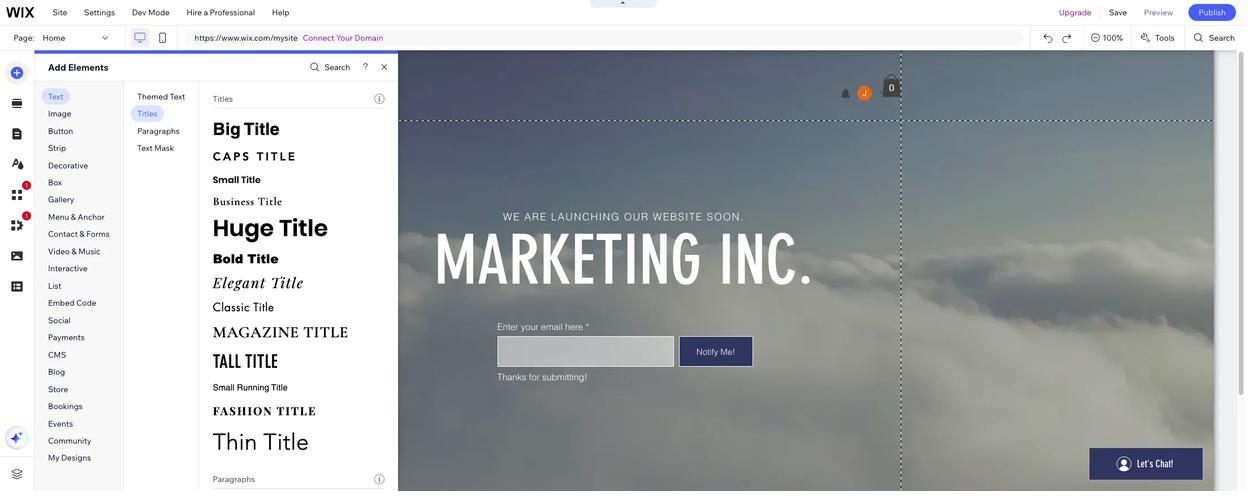 Task type: locate. For each thing, give the bounding box(es) containing it.
1 vertical spatial &
[[80, 229, 85, 239]]

& right the menu
[[71, 212, 76, 222]]

home
[[43, 33, 65, 43]]

1 button left the menu
[[5, 212, 31, 238]]

search down publish
[[1209, 33, 1235, 43]]

paragraphs
[[137, 126, 180, 136], [213, 475, 255, 485]]

publish
[[1199, 7, 1226, 18]]

tools button
[[1132, 25, 1185, 50]]

community
[[48, 436, 91, 446]]

&
[[71, 212, 76, 222], [80, 229, 85, 239], [72, 247, 77, 257]]

search
[[1209, 33, 1235, 43], [324, 62, 350, 72]]

payments
[[48, 333, 85, 343]]

list
[[48, 281, 61, 291]]

2 horizontal spatial text
[[170, 91, 185, 102]]

1 horizontal spatial search button
[[1186, 25, 1245, 50]]

1 vertical spatial search
[[324, 62, 350, 72]]

help
[[272, 7, 289, 18]]

& for menu
[[71, 212, 76, 222]]

& for video
[[72, 247, 77, 257]]

1 button left box
[[5, 181, 31, 207]]

text left mask
[[137, 143, 153, 153]]

social
[[48, 315, 71, 326]]

designs
[[61, 453, 91, 463]]

text up image
[[48, 91, 63, 102]]

preview button
[[1136, 0, 1182, 25]]

menu & anchor
[[48, 212, 105, 222]]

1 vertical spatial search button
[[307, 59, 350, 76]]

0 vertical spatial search
[[1209, 33, 1235, 43]]

text mask
[[137, 143, 174, 153]]

0 horizontal spatial paragraphs
[[137, 126, 180, 136]]

1 left the menu
[[25, 213, 28, 219]]

store
[[48, 384, 68, 395]]

video
[[48, 247, 70, 257]]

search button down connect
[[307, 59, 350, 76]]

2 vertical spatial &
[[72, 247, 77, 257]]

add elements
[[48, 62, 108, 73]]

1
[[25, 182, 28, 189], [25, 213, 28, 219]]

settings
[[84, 7, 115, 18]]

search button
[[1186, 25, 1245, 50], [307, 59, 350, 76]]

0 vertical spatial paragraphs
[[137, 126, 180, 136]]

text for text
[[48, 91, 63, 102]]

1 vertical spatial paragraphs
[[213, 475, 255, 485]]

decorative
[[48, 160, 88, 171]]

1 vertical spatial 1
[[25, 213, 28, 219]]

0 vertical spatial 1
[[25, 182, 28, 189]]

anchor
[[78, 212, 105, 222]]

2 1 button from the top
[[5, 212, 31, 238]]

https://www.wix.com/mysite
[[195, 33, 298, 43]]

your
[[336, 33, 353, 43]]

1 horizontal spatial paragraphs
[[213, 475, 255, 485]]

themed
[[137, 91, 168, 102]]

music
[[79, 247, 100, 257]]

my designs
[[48, 453, 91, 463]]

0 vertical spatial &
[[71, 212, 76, 222]]

text
[[48, 91, 63, 102], [170, 91, 185, 102], [137, 143, 153, 153]]

menu
[[48, 212, 69, 222]]

0 horizontal spatial titles
[[137, 109, 157, 119]]

add
[[48, 62, 66, 73]]

1 left box
[[25, 182, 28, 189]]

https://www.wix.com/mysite connect your domain
[[195, 33, 383, 43]]

1 button
[[5, 181, 31, 207], [5, 212, 31, 238]]

0 horizontal spatial search
[[324, 62, 350, 72]]

& left "forms"
[[80, 229, 85, 239]]

1 horizontal spatial text
[[137, 143, 153, 153]]

search button down publish button at the right of the page
[[1186, 25, 1245, 50]]

contact
[[48, 229, 78, 239]]

titles
[[213, 94, 233, 104], [137, 109, 157, 119]]

0 horizontal spatial text
[[48, 91, 63, 102]]

1 vertical spatial titles
[[137, 109, 157, 119]]

0 vertical spatial 1 button
[[5, 181, 31, 207]]

publish button
[[1189, 4, 1236, 21]]

1 horizontal spatial titles
[[213, 94, 233, 104]]

video & music
[[48, 247, 100, 257]]

contact & forms
[[48, 229, 110, 239]]

search down your
[[324, 62, 350, 72]]

1 horizontal spatial search
[[1209, 33, 1235, 43]]

text for text mask
[[137, 143, 153, 153]]

embed code
[[48, 298, 96, 308]]

0 horizontal spatial search button
[[307, 59, 350, 76]]

my
[[48, 453, 60, 463]]

text right themed
[[170, 91, 185, 102]]

image
[[48, 109, 71, 119]]

1 vertical spatial 1 button
[[5, 212, 31, 238]]

& right video
[[72, 247, 77, 257]]

forms
[[86, 229, 110, 239]]



Task type: vqa. For each thing, say whether or not it's contained in the screenshot.
'&' corresponding to Menu
yes



Task type: describe. For each thing, give the bounding box(es) containing it.
button
[[48, 126, 73, 136]]

100%
[[1103, 33, 1123, 43]]

hire
[[187, 7, 202, 18]]

cms
[[48, 350, 66, 360]]

professional
[[210, 7, 255, 18]]

bookings
[[48, 402, 83, 412]]

domain
[[355, 33, 383, 43]]

events
[[48, 419, 73, 429]]

themed text
[[137, 91, 185, 102]]

mode
[[148, 7, 170, 18]]

tools
[[1155, 33, 1175, 43]]

embed
[[48, 298, 75, 308]]

save
[[1109, 7, 1127, 18]]

0 vertical spatial search button
[[1186, 25, 1245, 50]]

gallery
[[48, 195, 74, 205]]

0 vertical spatial titles
[[213, 94, 233, 104]]

& for contact
[[80, 229, 85, 239]]

100% button
[[1085, 25, 1131, 50]]

dev mode
[[132, 7, 170, 18]]

save button
[[1101, 0, 1136, 25]]

preview
[[1144, 7, 1174, 18]]

elements
[[68, 62, 108, 73]]

mask
[[154, 143, 174, 153]]

dev
[[132, 7, 146, 18]]

1 1 from the top
[[25, 182, 28, 189]]

hire a professional
[[187, 7, 255, 18]]

2 1 from the top
[[25, 213, 28, 219]]

box
[[48, 178, 62, 188]]

code
[[76, 298, 96, 308]]

1 1 button from the top
[[5, 181, 31, 207]]

site
[[53, 7, 67, 18]]

upgrade
[[1059, 7, 1092, 18]]

blog
[[48, 367, 65, 377]]

connect
[[303, 33, 334, 43]]

strip
[[48, 143, 66, 153]]

interactive
[[48, 264, 88, 274]]

a
[[204, 7, 208, 18]]



